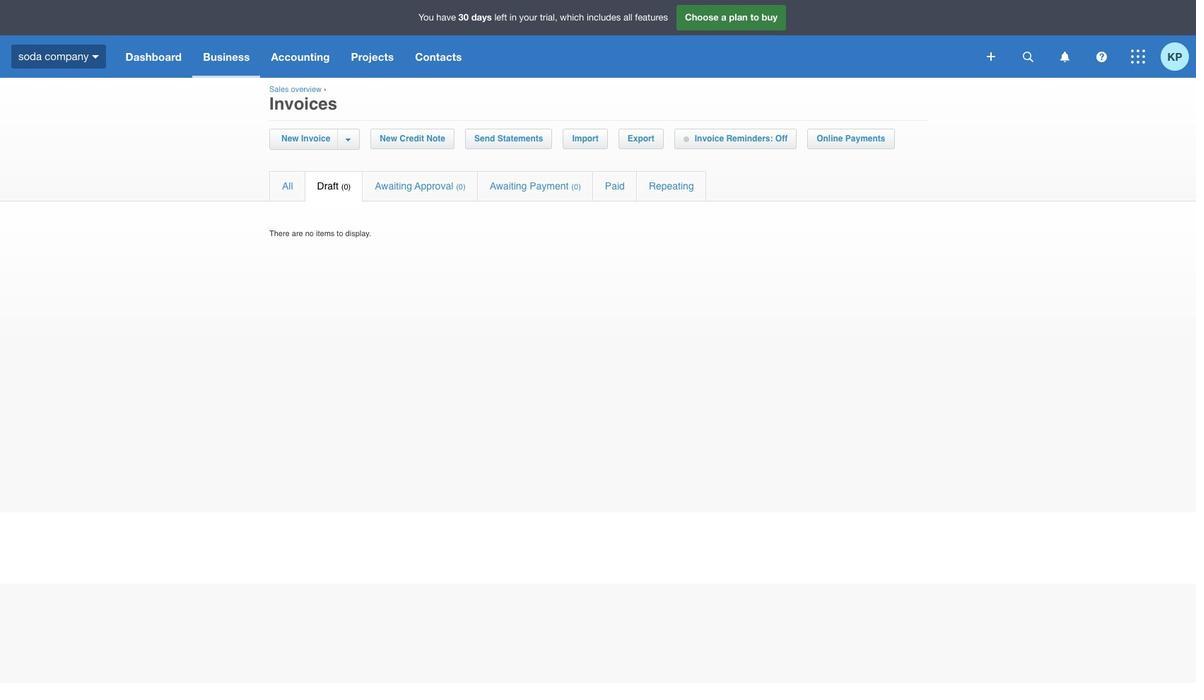 Task type: vqa. For each thing, say whether or not it's contained in the screenshot.
Invoices
yes



Task type: locate. For each thing, give the bounding box(es) containing it.
kp button
[[1161, 35, 1197, 78]]

paid
[[605, 180, 625, 192]]

features
[[635, 12, 668, 23]]

repeating
[[649, 180, 694, 192]]

awaiting left payment in the top left of the page
[[490, 180, 527, 192]]

repeating link
[[637, 172, 706, 201]]

2 invoice from the left
[[695, 134, 724, 144]]

export link
[[619, 129, 663, 149]]

2 new from the left
[[380, 134, 397, 144]]

svg image
[[1023, 51, 1034, 62], [1096, 51, 1107, 62], [987, 52, 996, 61], [92, 55, 99, 59]]

choose
[[685, 11, 719, 23]]

0 horizontal spatial awaiting
[[375, 180, 412, 192]]

note
[[427, 134, 446, 144]]

a
[[722, 11, 727, 23]]

(0)
[[341, 182, 351, 192], [456, 182, 466, 192], [572, 182, 581, 192]]

paid link
[[593, 172, 636, 201]]

days
[[471, 11, 492, 23]]

accounting button
[[261, 35, 341, 78]]

2 (0) from the left
[[456, 182, 466, 192]]

payment
[[530, 180, 569, 192]]

0 horizontal spatial new
[[281, 134, 299, 144]]

new left 'credit'
[[380, 134, 397, 144]]

(0) right approval
[[456, 182, 466, 192]]

trial,
[[540, 12, 558, 23]]

you
[[419, 12, 434, 23]]

import
[[572, 134, 599, 144]]

dashboard link
[[115, 35, 192, 78]]

business button
[[192, 35, 261, 78]]

invoice down invoices
[[301, 134, 331, 144]]

in
[[510, 12, 517, 23]]

new
[[281, 134, 299, 144], [380, 134, 397, 144]]

1 horizontal spatial invoice
[[695, 134, 724, 144]]

awaiting left approval
[[375, 180, 412, 192]]

plan
[[729, 11, 748, 23]]

(0) right payment in the top left of the page
[[572, 182, 581, 192]]

(0) inside draft (0)
[[341, 182, 351, 192]]

svg image
[[1131, 50, 1146, 64], [1060, 51, 1070, 62]]

there
[[269, 229, 290, 238]]

0 horizontal spatial (0)
[[341, 182, 351, 192]]

reminders:
[[727, 134, 773, 144]]

banner containing kp
[[0, 0, 1197, 78]]

1 awaiting from the left
[[375, 180, 412, 192]]

1 horizontal spatial awaiting
[[490, 180, 527, 192]]

business
[[203, 50, 250, 63]]

new credit note link
[[372, 129, 454, 149]]

to
[[751, 11, 759, 23], [337, 229, 343, 238]]

svg image inside soda company popup button
[[92, 55, 99, 59]]

import link
[[564, 129, 607, 149]]

(0) for awaiting approval
[[456, 182, 466, 192]]

online
[[817, 134, 843, 144]]

1 new from the left
[[281, 134, 299, 144]]

company
[[45, 50, 89, 62]]

0 horizontal spatial invoice
[[301, 134, 331, 144]]

0 vertical spatial to
[[751, 11, 759, 23]]

awaiting for awaiting approval
[[375, 180, 412, 192]]

2 awaiting from the left
[[490, 180, 527, 192]]

statements
[[498, 134, 543, 144]]

your
[[519, 12, 538, 23]]

(0) right "draft"
[[341, 182, 351, 192]]

choose a plan to buy
[[685, 11, 778, 23]]

new down invoices
[[281, 134, 299, 144]]

invoice left reminders:
[[695, 134, 724, 144]]

2 horizontal spatial (0)
[[572, 182, 581, 192]]

are
[[292, 229, 303, 238]]

online payments link
[[808, 129, 894, 149]]

1 (0) from the left
[[341, 182, 351, 192]]

new invoice link
[[278, 129, 338, 149]]

1 vertical spatial to
[[337, 229, 343, 238]]

0 horizontal spatial to
[[337, 229, 343, 238]]

awaiting
[[375, 180, 412, 192], [490, 180, 527, 192]]

1 horizontal spatial (0)
[[456, 182, 466, 192]]

1 horizontal spatial new
[[380, 134, 397, 144]]

have
[[437, 12, 456, 23]]

draft (0)
[[317, 180, 351, 192]]

kp
[[1168, 50, 1183, 63]]

all
[[282, 180, 293, 192]]

3 (0) from the left
[[572, 182, 581, 192]]

awaiting payment (0)
[[490, 180, 581, 192]]

banner
[[0, 0, 1197, 78]]

(0) inside awaiting payment (0)
[[572, 182, 581, 192]]

new credit note
[[380, 134, 446, 144]]

awaiting for awaiting payment
[[490, 180, 527, 192]]

1 invoice from the left
[[301, 134, 331, 144]]

to left buy
[[751, 11, 759, 23]]

invoice
[[301, 134, 331, 144], [695, 134, 724, 144]]

(0) inside awaiting approval (0)
[[456, 182, 466, 192]]

send statements
[[475, 134, 543, 144]]

items
[[316, 229, 335, 238]]

projects
[[351, 50, 394, 63]]

to right items
[[337, 229, 343, 238]]



Task type: describe. For each thing, give the bounding box(es) containing it.
new for new invoice
[[281, 134, 299, 144]]

1 horizontal spatial svg image
[[1131, 50, 1146, 64]]

there are no items to display.
[[269, 229, 371, 238]]

soda company button
[[0, 35, 115, 78]]

approval
[[415, 180, 454, 192]]

no
[[305, 229, 314, 238]]

export
[[628, 134, 655, 144]]

awaiting approval (0)
[[375, 180, 466, 192]]

off
[[776, 134, 788, 144]]

sales overview › invoices
[[269, 85, 337, 114]]

online payments
[[817, 134, 886, 144]]

30
[[459, 11, 469, 23]]

send
[[475, 134, 495, 144]]

projects button
[[341, 35, 405, 78]]

soda
[[18, 50, 42, 62]]

new invoice
[[281, 134, 331, 144]]

credit
[[400, 134, 424, 144]]

display.
[[346, 229, 371, 238]]

includes
[[587, 12, 621, 23]]

left
[[495, 12, 507, 23]]

›
[[324, 85, 327, 94]]

invoice reminders:                                  off link
[[675, 129, 796, 149]]

you have 30 days left in your trial, which includes all features
[[419, 11, 668, 23]]

dashboard
[[126, 50, 182, 63]]

draft
[[317, 180, 339, 192]]

send statements link
[[466, 129, 552, 149]]

invoice inside 'link'
[[695, 134, 724, 144]]

payments
[[846, 134, 886, 144]]

buy
[[762, 11, 778, 23]]

contacts button
[[405, 35, 473, 78]]

invoice reminders:                                  off
[[695, 134, 788, 144]]

(0) for awaiting payment
[[572, 182, 581, 192]]

sales overview link
[[269, 85, 322, 94]]

overview
[[291, 85, 322, 94]]

contacts
[[415, 50, 462, 63]]

which
[[560, 12, 584, 23]]

all
[[624, 12, 633, 23]]

invoices
[[269, 94, 337, 114]]

sales
[[269, 85, 289, 94]]

1 horizontal spatial to
[[751, 11, 759, 23]]

new for new credit note
[[380, 134, 397, 144]]

all link
[[270, 172, 304, 201]]

soda company
[[18, 50, 89, 62]]

accounting
[[271, 50, 330, 63]]

0 horizontal spatial svg image
[[1060, 51, 1070, 62]]



